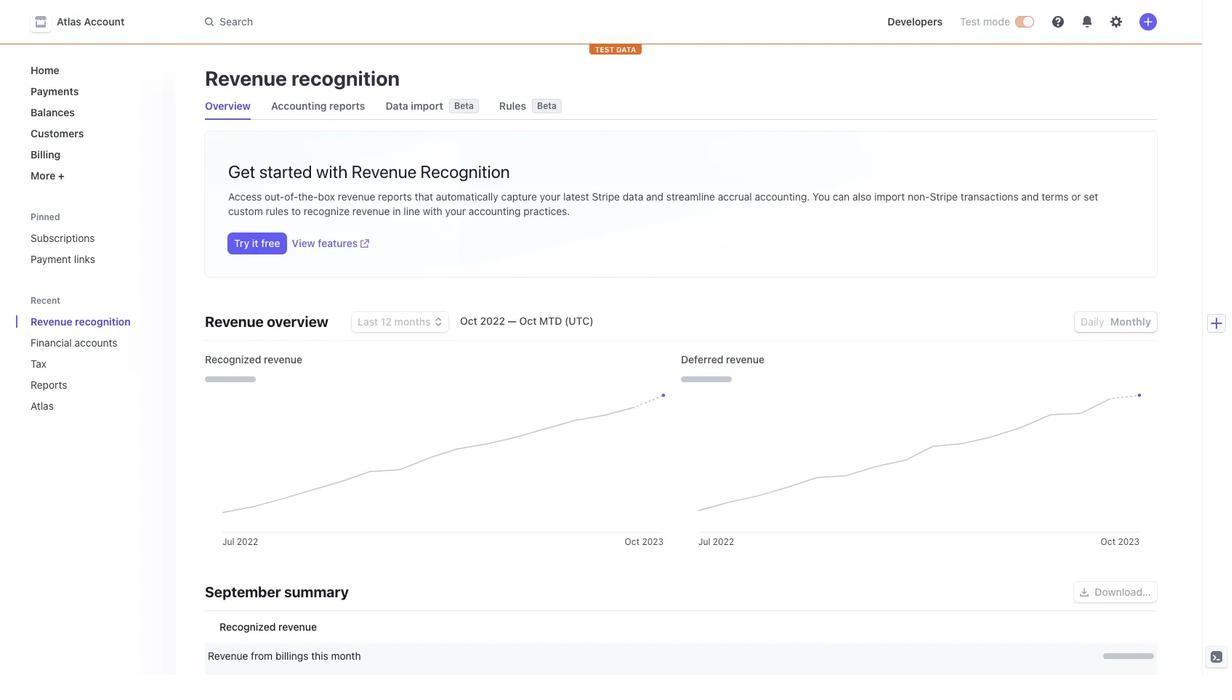 Task type: describe. For each thing, give the bounding box(es) containing it.
1 stripe from the left
[[592, 190, 620, 203]]

automatically
[[436, 190, 498, 203]]

recognition
[[421, 161, 510, 182]]

1 horizontal spatial 2022
[[480, 315, 505, 327]]

overview link
[[199, 96, 257, 116]]

0 horizontal spatial your
[[445, 205, 466, 217]]

0 vertical spatial recognized
[[205, 353, 261, 366]]

recent element
[[16, 310, 176, 418]]

access out-of-the-box revenue reports that automatically capture your latest stripe data and streamline accrual accounting. you can also import non-stripe transactions and terms or set custom rules to recognize revenue in line with your accounting practices.
[[228, 190, 1099, 217]]

accrual
[[718, 190, 752, 203]]

import inside tab list
[[411, 100, 443, 112]]

of-
[[284, 190, 298, 203]]

revenue recognition inside the recent element
[[31, 315, 131, 328]]

test
[[960, 15, 981, 28]]

revenue inside revenue from billings this month row
[[208, 650, 248, 662]]

atlas for atlas
[[31, 400, 54, 412]]

data import
[[386, 100, 443, 112]]

line
[[404, 205, 420, 217]]

1 horizontal spatial your
[[540, 190, 561, 203]]

transactions
[[961, 190, 1019, 203]]

pinned element
[[25, 226, 164, 271]]

Search text field
[[196, 8, 606, 35]]

recent
[[31, 295, 60, 306]]

data
[[616, 45, 636, 54]]

more +
[[31, 169, 65, 182]]

view features
[[292, 237, 358, 249]]

beta for data import
[[454, 100, 474, 111]]

or
[[1072, 190, 1081, 203]]

reports
[[31, 379, 67, 391]]

beta for rules
[[537, 100, 557, 111]]

deferred revenue
[[681, 353, 765, 366]]

figure for recognized revenue
[[222, 396, 664, 533]]

reports link
[[25, 373, 144, 397]]

jul for recognized
[[222, 536, 234, 547]]

developers
[[888, 15, 943, 28]]

home link
[[25, 58, 164, 82]]

financial
[[31, 337, 72, 349]]

grid containing recognized revenue
[[205, 611, 1157, 675]]

rules
[[499, 100, 526, 112]]

developers link
[[882, 10, 949, 33]]

it
[[252, 237, 258, 249]]

svg image
[[1080, 588, 1089, 597]]

billing
[[31, 148, 61, 161]]

revenue up overview
[[205, 66, 287, 90]]

atlas account button
[[31, 12, 139, 32]]

accounting
[[469, 205, 521, 217]]

daily
[[1081, 315, 1105, 328]]

atlas for atlas account
[[57, 15, 81, 28]]

you
[[813, 190, 830, 203]]

tax
[[31, 358, 47, 370]]

in
[[393, 205, 401, 217]]

data
[[623, 190, 644, 203]]

0 vertical spatial with
[[316, 161, 348, 182]]

from
[[251, 650, 273, 662]]

payment links
[[31, 253, 95, 265]]

payment links link
[[25, 247, 164, 271]]

accounting reports
[[271, 100, 365, 112]]

2022 for deferred revenue
[[713, 536, 734, 547]]

revenue up in
[[352, 161, 417, 182]]

help image
[[1053, 16, 1064, 28]]

the-
[[298, 190, 318, 203]]

daily button
[[1081, 315, 1105, 328]]

2022 for recognized revenue
[[237, 536, 258, 547]]

revenue from billings this month
[[208, 650, 361, 662]]

accounting
[[271, 100, 327, 112]]

balances link
[[25, 100, 164, 124]]

daily monthly
[[1081, 315, 1151, 328]]

balances
[[31, 106, 75, 118]]

download… button
[[1075, 582, 1157, 603]]

monthly button
[[1111, 315, 1151, 328]]

—
[[508, 315, 517, 327]]

links
[[74, 253, 95, 265]]

revenue inside revenue recognition link
[[31, 315, 72, 328]]

home
[[31, 64, 59, 76]]

test mode
[[960, 15, 1010, 28]]

try it free button
[[228, 233, 286, 254]]

latest
[[563, 190, 589, 203]]

free
[[261, 237, 280, 249]]

revenue recognition link
[[25, 310, 144, 334]]

1 horizontal spatial recognition
[[291, 66, 400, 90]]

box
[[318, 190, 335, 203]]

revenue from billings this month row
[[205, 643, 1157, 669]]

september summary
[[205, 584, 349, 600]]

account
[[84, 15, 125, 28]]

search
[[220, 15, 253, 28]]

customers
[[31, 127, 84, 140]]

september
[[205, 584, 281, 600]]

atlas link
[[25, 394, 144, 418]]

2 stripe from the left
[[930, 190, 958, 203]]

oct 2022 — oct mtd (utc)
[[460, 315, 594, 327]]

revenue overview
[[205, 313, 329, 330]]

get started with revenue recognition
[[228, 161, 510, 182]]

accounting reports link
[[265, 96, 371, 116]]

customers link
[[25, 121, 164, 145]]



Task type: vqa. For each thing, say whether or not it's contained in the screenshot.
summary
yes



Task type: locate. For each thing, give the bounding box(es) containing it.
1 figure from the left
[[222, 396, 664, 533]]

1 oct 2023 from the left
[[625, 536, 664, 547]]

jul 2022 for deferred
[[699, 536, 734, 547]]

1 horizontal spatial with
[[423, 205, 443, 217]]

recognized revenue
[[205, 353, 302, 366], [220, 621, 317, 633]]

2 oct 2023 from the left
[[1101, 536, 1140, 547]]

mtd
[[539, 315, 562, 327]]

recognize
[[304, 205, 350, 217]]

jul
[[222, 536, 234, 547], [699, 536, 711, 547]]

0 horizontal spatial revenue recognition
[[31, 315, 131, 328]]

reports inside access out-of-the-box revenue reports that automatically capture your latest stripe data and streamline accrual accounting. you can also import non-stripe transactions and terms or set custom rules to recognize revenue in line with your accounting practices.
[[378, 190, 412, 203]]

0 vertical spatial revenue recognition
[[205, 66, 400, 90]]

atlas
[[57, 15, 81, 28], [31, 400, 54, 412]]

rules
[[266, 205, 289, 217]]

2 2023 from the left
[[1118, 536, 1140, 547]]

1 horizontal spatial reports
[[378, 190, 412, 203]]

to
[[291, 205, 301, 217]]

payments link
[[25, 79, 164, 103]]

this
[[311, 650, 328, 662]]

jul 2022 for recognized
[[222, 536, 258, 547]]

recognized inside grid
[[220, 621, 276, 633]]

oct
[[460, 315, 477, 327], [519, 315, 537, 327], [625, 536, 640, 547], [1101, 536, 1116, 547]]

1 horizontal spatial 2023
[[1118, 536, 1140, 547]]

1 horizontal spatial atlas
[[57, 15, 81, 28]]

out-
[[265, 190, 284, 203]]

non-
[[908, 190, 930, 203]]

oct 2023
[[625, 536, 664, 547], [1101, 536, 1140, 547]]

revenue down "overview"
[[264, 353, 302, 366]]

revenue left "overview"
[[205, 313, 264, 330]]

tax link
[[25, 352, 144, 376]]

download…
[[1095, 586, 1151, 598]]

subscriptions link
[[25, 226, 164, 250]]

recognized revenue inside grid
[[220, 621, 317, 633]]

stripe left data
[[592, 190, 620, 203]]

0 horizontal spatial import
[[411, 100, 443, 112]]

tab list
[[199, 93, 1157, 120]]

subscriptions
[[31, 232, 95, 244]]

try
[[234, 237, 249, 249]]

row
[[205, 669, 1157, 675]]

2023
[[642, 536, 664, 547], [1118, 536, 1140, 547]]

access
[[228, 190, 262, 203]]

accounting.
[[755, 190, 810, 203]]

0 vertical spatial your
[[540, 190, 561, 203]]

reports inside tab list
[[329, 100, 365, 112]]

1 jul from the left
[[222, 536, 234, 547]]

(utc)
[[565, 315, 594, 327]]

2 jul 2022 from the left
[[699, 536, 734, 547]]

2 beta from the left
[[537, 100, 557, 111]]

recognized revenue down revenue overview
[[205, 353, 302, 366]]

recognition up accounts
[[75, 315, 131, 328]]

accounts
[[75, 337, 117, 349]]

that
[[415, 190, 433, 203]]

1 horizontal spatial revenue recognition
[[205, 66, 400, 90]]

more
[[31, 169, 55, 182]]

deferred
[[681, 353, 724, 366]]

recognition up accounting reports
[[291, 66, 400, 90]]

atlas left 'account' on the top of the page
[[57, 15, 81, 28]]

0 horizontal spatial oct 2023
[[625, 536, 664, 547]]

figure
[[222, 396, 664, 533], [699, 396, 1140, 533]]

financial accounts link
[[25, 331, 144, 355]]

billing link
[[25, 142, 164, 166]]

revenue up billings on the left bottom of page
[[278, 621, 317, 633]]

oct 2023 for deferred revenue
[[1101, 536, 1140, 547]]

0 horizontal spatial stripe
[[592, 190, 620, 203]]

1 vertical spatial atlas
[[31, 400, 54, 412]]

beta right rules
[[537, 100, 557, 111]]

billings
[[276, 650, 309, 662]]

1 horizontal spatial stripe
[[930, 190, 958, 203]]

capture
[[501, 190, 537, 203]]

0 vertical spatial recognition
[[291, 66, 400, 90]]

jul 2022
[[222, 536, 258, 547], [699, 536, 734, 547]]

1 horizontal spatial and
[[1022, 190, 1039, 203]]

0 horizontal spatial 2023
[[642, 536, 664, 547]]

month
[[331, 650, 361, 662]]

1 vertical spatial recognized revenue
[[220, 621, 317, 633]]

set
[[1084, 190, 1099, 203]]

try it free
[[234, 237, 280, 249]]

0 vertical spatial recognized revenue
[[205, 353, 302, 366]]

revenue up financial
[[31, 315, 72, 328]]

oct 2023 for recognized revenue
[[625, 536, 664, 547]]

0 vertical spatial import
[[411, 100, 443, 112]]

1 beta from the left
[[454, 100, 474, 111]]

atlas down reports
[[31, 400, 54, 412]]

your down automatically
[[445, 205, 466, 217]]

import right data
[[411, 100, 443, 112]]

1 vertical spatial revenue recognition
[[31, 315, 131, 328]]

overview
[[205, 100, 251, 112]]

recognition inside the recent element
[[75, 315, 131, 328]]

1 horizontal spatial jul
[[699, 536, 711, 547]]

beta left rules
[[454, 100, 474, 111]]

import inside access out-of-the-box revenue reports that automatically capture your latest stripe data and streamline accrual accounting. you can also import non-stripe transactions and terms or set custom rules to recognize revenue in line with your accounting practices.
[[874, 190, 905, 203]]

tab list containing overview
[[199, 93, 1157, 120]]

your up practices.
[[540, 190, 561, 203]]

0 horizontal spatial atlas
[[31, 400, 54, 412]]

2 jul from the left
[[699, 536, 711, 547]]

beta
[[454, 100, 474, 111], [537, 100, 557, 111]]

2 horizontal spatial 2022
[[713, 536, 734, 547]]

1 horizontal spatial beta
[[537, 100, 557, 111]]

0 horizontal spatial reports
[[329, 100, 365, 112]]

grid
[[205, 611, 1157, 675]]

data
[[386, 100, 408, 112]]

financial accounts
[[31, 337, 117, 349]]

atlas inside atlas link
[[31, 400, 54, 412]]

jul for deferred
[[699, 536, 711, 547]]

recent navigation links element
[[16, 289, 176, 418]]

2 figure from the left
[[699, 396, 1140, 533]]

Search search field
[[196, 8, 606, 35]]

2 and from the left
[[1022, 190, 1039, 203]]

revenue recognition
[[205, 66, 400, 90], [31, 315, 131, 328]]

1 and from the left
[[646, 190, 664, 203]]

revenue inside grid
[[278, 621, 317, 633]]

monthly
[[1111, 315, 1151, 328]]

1 jul 2022 from the left
[[222, 536, 258, 547]]

recognition
[[291, 66, 400, 90], [75, 315, 131, 328]]

atlas inside "atlas account" button
[[57, 15, 81, 28]]

1 horizontal spatial oct 2023
[[1101, 536, 1140, 547]]

with down that
[[423, 205, 443, 217]]

+
[[58, 169, 65, 182]]

revenue right deferred
[[726, 353, 765, 366]]

revenue down get started with revenue recognition
[[338, 190, 375, 203]]

1 vertical spatial recognition
[[75, 315, 131, 328]]

core navigation links element
[[25, 58, 164, 188]]

also
[[853, 190, 872, 203]]

cell inside revenue from billings this month row
[[685, 649, 1154, 664]]

cell
[[685, 649, 1154, 664]]

0 horizontal spatial beta
[[454, 100, 474, 111]]

figure for deferred revenue
[[699, 396, 1140, 533]]

test
[[595, 45, 614, 54]]

0 horizontal spatial and
[[646, 190, 664, 203]]

mode
[[983, 15, 1010, 28]]

0 horizontal spatial with
[[316, 161, 348, 182]]

1 vertical spatial with
[[423, 205, 443, 217]]

1 2023 from the left
[[642, 536, 664, 547]]

recognized up 'from'
[[220, 621, 276, 633]]

2022
[[480, 315, 505, 327], [237, 536, 258, 547], [713, 536, 734, 547]]

summary
[[284, 584, 349, 600]]

atlas account
[[57, 15, 125, 28]]

0 horizontal spatial figure
[[222, 396, 664, 533]]

0 vertical spatial reports
[[329, 100, 365, 112]]

payments
[[31, 85, 79, 97]]

0 horizontal spatial jul 2022
[[222, 536, 258, 547]]

streamline
[[666, 190, 715, 203]]

your
[[540, 190, 561, 203], [445, 205, 466, 217]]

and left terms
[[1022, 190, 1039, 203]]

0 horizontal spatial jul
[[222, 536, 234, 547]]

1 horizontal spatial figure
[[699, 396, 1140, 533]]

recognized down revenue overview
[[205, 353, 261, 366]]

1 vertical spatial your
[[445, 205, 466, 217]]

1 horizontal spatial jul 2022
[[699, 536, 734, 547]]

test data
[[595, 45, 636, 54]]

2023 for recognized revenue
[[642, 536, 664, 547]]

1 vertical spatial reports
[[378, 190, 412, 203]]

terms
[[1042, 190, 1069, 203]]

stripe left transactions
[[930, 190, 958, 203]]

payment
[[31, 253, 71, 265]]

pinned
[[31, 212, 60, 222]]

stripe
[[592, 190, 620, 203], [930, 190, 958, 203]]

and
[[646, 190, 664, 203], [1022, 190, 1039, 203]]

with up box at the left of page
[[316, 161, 348, 182]]

and right data
[[646, 190, 664, 203]]

pinned navigation links element
[[25, 205, 167, 271]]

recognized revenue up 'from'
[[220, 621, 317, 633]]

practices.
[[524, 205, 570, 217]]

settings image
[[1111, 16, 1122, 28]]

with inside access out-of-the-box revenue reports that automatically capture your latest stripe data and streamline accrual accounting. you can also import non-stripe transactions and terms or set custom rules to recognize revenue in line with your accounting practices.
[[423, 205, 443, 217]]

revenue
[[205, 66, 287, 90], [352, 161, 417, 182], [205, 313, 264, 330], [31, 315, 72, 328], [208, 650, 248, 662]]

revenue recognition up the financial accounts link
[[31, 315, 131, 328]]

0 horizontal spatial 2022
[[237, 536, 258, 547]]

0 horizontal spatial recognition
[[75, 315, 131, 328]]

revenue left 'from'
[[208, 650, 248, 662]]

reports right accounting
[[329, 100, 365, 112]]

overview
[[267, 313, 329, 330]]

view
[[292, 237, 315, 249]]

revenue left in
[[352, 205, 390, 217]]

1 vertical spatial import
[[874, 190, 905, 203]]

0 vertical spatial atlas
[[57, 15, 81, 28]]

reports up in
[[378, 190, 412, 203]]

revenue recognition up accounting
[[205, 66, 400, 90]]

1 horizontal spatial import
[[874, 190, 905, 203]]

import right "also"
[[874, 190, 905, 203]]

2023 for deferred revenue
[[1118, 536, 1140, 547]]

1 vertical spatial recognized
[[220, 621, 276, 633]]



